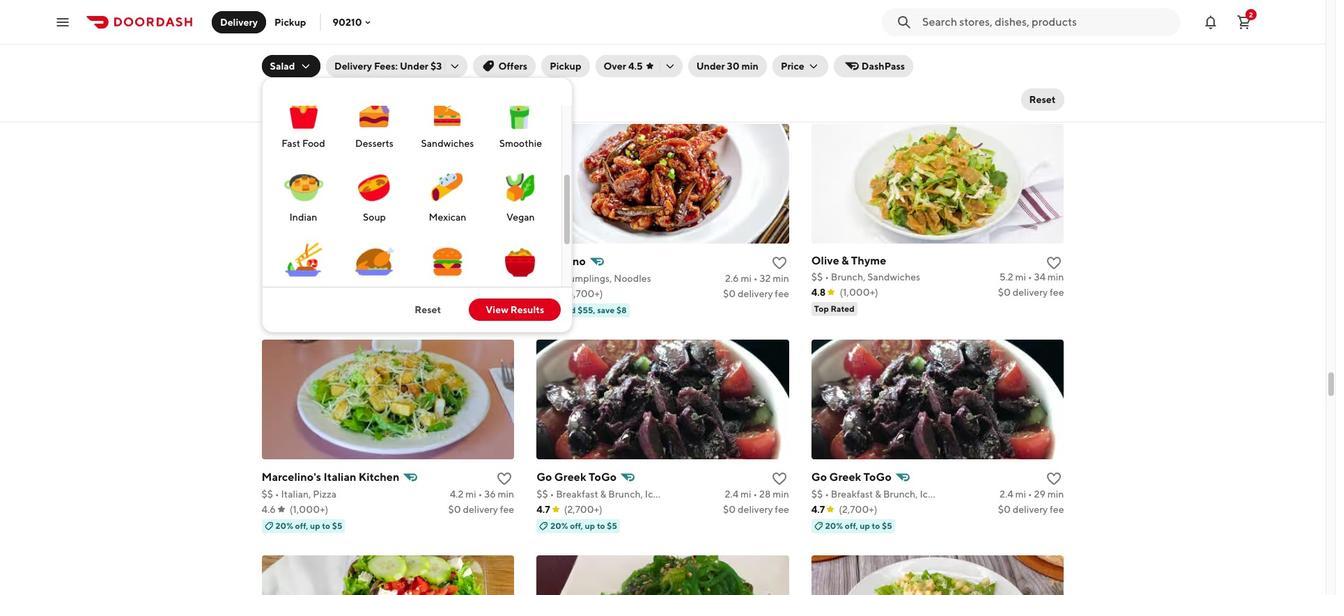 Task type: describe. For each thing, give the bounding box(es) containing it.
under 30 min
[[697, 61, 759, 72]]

0 horizontal spatial reset button
[[398, 299, 458, 321]]

Store search: begin typing to search for stores available on DoorDash text field
[[923, 14, 1172, 30]]

$$ • breakfast & brunch, ice cream & frozen yogurt for 2.4 mi • 29 min
[[812, 489, 1038, 500]]

marcelino's
[[262, 471, 321, 484]]

view results
[[486, 305, 545, 316]]

olive
[[812, 254, 840, 267]]

go greek togo for 2.4 mi • 29 min
[[812, 471, 892, 484]]

brunch, for 2.4 mi • 28 min
[[609, 489, 643, 500]]

0 horizontal spatial thai
[[294, 286, 313, 297]]

20% for 4.2 mi • 36 min
[[276, 521, 293, 532]]

mi for 5.2 mi • 34 min
[[1016, 272, 1027, 283]]

wood ranch bbq & grill
[[262, 39, 390, 52]]

0 vertical spatial reset button
[[1021, 89, 1065, 111]]

alfalfa
[[262, 255, 296, 268]]

soup
[[363, 212, 386, 223]]

$​0 for 4.2 mi • 36 min
[[448, 504, 461, 516]]

thai,
[[556, 57, 578, 68]]

smoothie
[[499, 138, 542, 149]]

1 horizontal spatial brunch,
[[831, 272, 866, 283]]

(1,300+)
[[839, 72, 877, 83]]

$$$
[[537, 273, 554, 284]]

ice for 2.4 mi • 28 min
[[645, 489, 659, 500]]

open menu image
[[54, 14, 71, 30]]

$$ for 4.7 mi • 40 min
[[262, 57, 273, 68]]

fusion
[[609, 39, 644, 52]]

20% for 2.4 mi • 28 min
[[551, 521, 568, 532]]

vegan
[[507, 212, 535, 223]]

$​0 for 2.6 mi • 32 min
[[723, 288, 736, 299]]

off, for 4.2 mi • 36 min
[[295, 521, 308, 532]]

4.6 for marcelino's italian kitchen
[[262, 504, 276, 516]]

689
[[262, 91, 287, 107]]

desserts
[[356, 138, 394, 149]]

34
[[1035, 272, 1046, 283]]

2.4 mi • 29 min
[[1000, 489, 1065, 500]]

4.7 for 2.4 mi • 28 min
[[537, 504, 550, 516]]

$$ • barbecue, sandwiches
[[262, 57, 381, 68]]

burgers
[[430, 286, 465, 297]]

$​0 for 3.5 mi • 28 min
[[723, 72, 736, 83]]

0 horizontal spatial $$ • italian, pizza
[[262, 489, 337, 500]]

4.9
[[262, 288, 276, 299]]

(92)
[[290, 288, 308, 299]]

cuisine
[[646, 39, 685, 52]]

grill
[[368, 39, 390, 52]]

over
[[604, 61, 627, 72]]

dumplings,
[[562, 273, 612, 284]]

view results button
[[469, 299, 561, 321]]

greek for 2.4 mi • 29 min
[[830, 471, 862, 484]]

delivery fees: under $3
[[335, 61, 442, 72]]

$$ for 4.2 mi • 36 min
[[262, 489, 273, 500]]

to for 4.2 mi • 36 min
[[322, 521, 330, 532]]

over 4.5 button
[[596, 55, 683, 77]]

top rated
[[815, 304, 855, 314]]

fast
[[282, 138, 300, 149]]

$​0 for 4.7 mi • 40 min
[[448, 72, 461, 83]]

fees:
[[374, 61, 398, 72]]

delivery for delivery fees: under $3
[[335, 61, 372, 72]]

1 horizontal spatial italian,
[[831, 57, 861, 68]]

brunch, for 2.4 mi • 29 min
[[884, 489, 918, 500]]

results
[[290, 91, 334, 107]]

2.4 mi • 28 min
[[725, 489, 790, 500]]

wokcano
[[537, 255, 586, 268]]

mi for 4.7 mi • 40 min
[[464, 57, 475, 68]]

salad button
[[262, 55, 321, 77]]

$$ for 5.2 mi • 34 min
[[812, 272, 823, 283]]

1 vertical spatial pizza
[[863, 57, 887, 68]]

0 vertical spatial pizza
[[859, 39, 887, 52]]

fee for 4.7 mi • 40 min
[[500, 72, 514, 83]]

greek for 2.4 mi • 28 min
[[555, 471, 587, 484]]

spend $55, save $8
[[551, 305, 627, 315]]

1 horizontal spatial $$ • italian, pizza
[[812, 57, 887, 68]]

0 vertical spatial thai
[[584, 39, 607, 52]]

delivery for 2.4 mi • 28 min
[[738, 504, 773, 516]]

chicken
[[356, 286, 393, 297]]

2.6 mi • 32 min
[[726, 273, 790, 284]]

$$ for 2.4 mi • 28 min
[[537, 489, 548, 500]]

5.3
[[451, 273, 465, 284]]

click to add this store to your saved list image for the dish thai fusion cuisine
[[771, 39, 788, 56]]

3 items, open order cart image
[[1236, 14, 1253, 30]]

(2,200+)
[[564, 72, 603, 83]]

fee for 2.4 mi • 28 min
[[775, 504, 790, 516]]

0 horizontal spatial pickup button
[[266, 11, 315, 33]]

(1,000+) for italian,
[[290, 504, 328, 516]]

$$ • salads, wraps
[[262, 273, 343, 284]]

thyme
[[852, 254, 887, 267]]

2 vertical spatial pizza
[[313, 489, 337, 500]]

click to add this store to your saved list image for 2.4 mi • 28 min
[[771, 471, 788, 488]]

$$ for 3.5 mi • 28 min
[[537, 57, 548, 68]]

lucifer's pizza
[[812, 39, 887, 52]]

fee for 3.5 mi • 28 min
[[775, 72, 790, 83]]

30
[[727, 61, 740, 72]]

$​0 delivery fee for 5.2 mi • 34 min
[[999, 287, 1065, 298]]

mi for 4.2 mi • 36 min
[[466, 489, 477, 500]]

20% off, up to $5 for 2.4 mi • 29 min
[[826, 521, 893, 532]]

mi for 2.6 mi • 32 min
[[741, 273, 752, 284]]

price button
[[773, 55, 829, 77]]

dashpass button
[[834, 55, 914, 77]]

4.5
[[629, 61, 643, 72]]

$​0 for 5.3 mi • 37 min
[[448, 288, 461, 299]]

frozen for 2.4 mi • 29 min
[[976, 489, 1007, 500]]

fee for 5.2 mi • 34 min
[[1050, 287, 1065, 298]]

4.6 for wood ranch bbq & grill
[[262, 72, 276, 83]]

(2,700+) for 2.4 mi • 28 min
[[564, 504, 603, 516]]

fee for 2.4 mi • 29 min
[[1050, 504, 1065, 516]]

28 for the dish thai fusion cuisine
[[760, 57, 771, 68]]

$$ • thai, takeout
[[537, 57, 615, 68]]

1 under from the left
[[400, 61, 429, 72]]

reset for leftmost reset button
[[415, 305, 441, 316]]

$​0 delivery fee for 4.2 mi • 36 min
[[448, 504, 514, 516]]

2 button
[[1231, 8, 1259, 36]]

takeout
[[579, 57, 615, 68]]

italian
[[324, 471, 357, 484]]

cream for 2.4 mi • 28 min
[[661, 489, 691, 500]]

fast food
[[282, 138, 325, 149]]

$​0 delivery fee for 2.4 mi • 29 min
[[999, 504, 1065, 516]]

wood
[[262, 39, 293, 52]]

barbecue,
[[281, 57, 326, 68]]

4.8
[[812, 287, 826, 298]]

save
[[597, 305, 615, 315]]

$$ • brunch, sandwiches
[[812, 272, 921, 283]]

breakfast for 2.4 mi • 29 min
[[831, 489, 874, 500]]

click to add this store to your saved list image for 2.6 mi • 32 min
[[771, 255, 788, 272]]

$​0 for 2.4 mi • 28 min
[[723, 504, 736, 516]]

min for 3.5 mi • 28 min
[[773, 57, 790, 68]]

$​0 delivery fee for 4.7 mi • 40 min
[[448, 72, 514, 83]]

3.5
[[725, 57, 739, 68]]

lucifer's
[[812, 39, 857, 52]]

fee for 5.3 mi • 37 min
[[500, 288, 514, 299]]

over 4.5
[[604, 61, 643, 72]]

off, for 2.4 mi • 28 min
[[570, 521, 583, 532]]

min for 2.4 mi • 28 min
[[773, 489, 790, 500]]

noodles
[[614, 273, 652, 284]]

$5 for 4.2 mi • 36 min
[[332, 521, 343, 532]]

20% off, up to $5 for 2.4 mi • 28 min
[[551, 521, 618, 532]]

(1,200+)
[[290, 72, 327, 83]]

go greek togo for 2.4 mi • 28 min
[[537, 471, 617, 484]]

dish
[[559, 39, 582, 52]]



Task type: vqa. For each thing, say whether or not it's contained in the screenshot.
rightmost Add item to cart icon
no



Task type: locate. For each thing, give the bounding box(es) containing it.
2 under from the left
[[697, 61, 725, 72]]

off,
[[295, 521, 308, 532], [570, 521, 583, 532], [845, 521, 858, 532]]

2 20% off, up to $5 from the left
[[551, 521, 618, 532]]

1 horizontal spatial $5
[[607, 521, 618, 532]]

0 horizontal spatial italian,
[[281, 489, 311, 500]]

90210
[[333, 16, 362, 28]]

2 horizontal spatial $5
[[882, 521, 893, 532]]

offers
[[499, 61, 528, 72]]

1 off, from the left
[[295, 521, 308, 532]]

pizza up "dashpass" button
[[859, 39, 887, 52]]

1 horizontal spatial go
[[812, 471, 827, 484]]

4.7
[[449, 57, 462, 68], [537, 72, 550, 83], [812, 72, 825, 83], [537, 504, 550, 516], [812, 504, 825, 516]]

sandwiches for $$ • brunch, sandwiches
[[868, 272, 921, 283]]

2 2.4 from the left
[[1000, 489, 1014, 500]]

$$ up "4.8"
[[812, 272, 823, 283]]

2 (2,700+) from the left
[[839, 504, 878, 516]]

40
[[483, 57, 496, 68]]

$$ right 2.4 mi • 28 min on the bottom of the page
[[812, 489, 823, 500]]

kitchen
[[359, 471, 400, 484]]

click to add this store to your saved list image up 5.3 mi • 37 min
[[496, 255, 513, 272]]

1 vertical spatial reset button
[[398, 299, 458, 321]]

mi for 2.4 mi • 29 min
[[1016, 489, 1027, 500]]

1 cream from the left
[[661, 489, 691, 500]]

4.2
[[450, 489, 464, 500]]

3 up from the left
[[860, 521, 871, 532]]

click to add this store to your saved list image up 2.4 mi • 28 min on the bottom of the page
[[771, 471, 788, 488]]

4.7 mi • 40 min
[[449, 57, 514, 68]]

0 vertical spatial 28
[[760, 57, 771, 68]]

4.6 down $$$
[[537, 288, 551, 299]]

rated
[[831, 304, 855, 314]]

pizza down marcelino's italian kitchen
[[313, 489, 337, 500]]

0 horizontal spatial greek
[[555, 471, 587, 484]]

wraps
[[314, 273, 343, 284]]

1 vertical spatial pickup
[[550, 61, 582, 72]]

1 horizontal spatial pickup button
[[542, 55, 590, 77]]

to for 2.4 mi • 29 min
[[872, 521, 881, 532]]

2.6
[[726, 273, 739, 284]]

breakfast for 2.4 mi • 28 min
[[556, 489, 599, 500]]

mi
[[464, 57, 475, 68], [741, 57, 752, 68], [1016, 272, 1027, 283], [467, 273, 478, 284], [741, 273, 752, 284], [466, 489, 477, 500], [741, 489, 752, 500], [1016, 489, 1027, 500]]

0 horizontal spatial 2.4
[[725, 489, 739, 500]]

1 horizontal spatial go greek togo
[[812, 471, 892, 484]]

$​0 delivery fee for 5.3 mi • 37 min
[[448, 288, 514, 299]]

delivery button
[[212, 11, 266, 33]]

1 ice from the left
[[645, 489, 659, 500]]

reset button
[[1021, 89, 1065, 111], [398, 299, 458, 321]]

delivery down 4.2 mi • 36 min
[[463, 504, 498, 516]]

reset
[[1030, 94, 1056, 105], [415, 305, 441, 316]]

sandwiches for $$ • barbecue, sandwiches
[[328, 57, 381, 68]]

1 (2,700+) from the left
[[564, 504, 603, 516]]

click to add this store to your saved list image up 2.6 mi • 32 min
[[771, 255, 788, 272]]

fee down 2.4 mi • 29 min
[[1050, 504, 1065, 516]]

0 horizontal spatial pickup
[[275, 16, 306, 28]]

thai down the $$ • salads, wraps
[[294, 286, 313, 297]]

0 horizontal spatial up
[[310, 521, 320, 532]]

1 2.4 from the left
[[725, 489, 739, 500]]

under 30 min button
[[688, 55, 767, 77]]

0 vertical spatial reset
[[1030, 94, 1056, 105]]

1 horizontal spatial delivery
[[335, 61, 372, 72]]

28 for go greek togo
[[760, 489, 771, 500]]

4.6 for wokcano
[[537, 288, 551, 299]]

3 off, from the left
[[845, 521, 858, 532]]

delivery down 5.3 mi • 37 min
[[463, 288, 498, 299]]

(1,000+) down $$ • brunch, sandwiches
[[840, 287, 879, 298]]

olive & thyme
[[812, 254, 887, 267]]

fee down price in the top of the page
[[775, 72, 790, 83]]

2 yogurt from the left
[[1009, 489, 1038, 500]]

pizza
[[859, 39, 887, 52], [863, 57, 887, 68], [313, 489, 337, 500]]

1 go greek togo from the left
[[537, 471, 617, 484]]

1 go from the left
[[537, 471, 552, 484]]

pickup for the right "pickup" button
[[550, 61, 582, 72]]

$5 for 2.4 mi • 29 min
[[882, 521, 893, 532]]

$​0 down '5.3'
[[448, 288, 461, 299]]

to for 2.4 mi • 28 min
[[597, 521, 605, 532]]

$$ up 4.9
[[262, 273, 273, 284]]

(2,700+) for 2.4 mi • 29 min
[[839, 504, 878, 516]]

2 horizontal spatial to
[[872, 521, 881, 532]]

$​0 delivery fee for 2.6 mi • 32 min
[[723, 288, 790, 299]]

$$ down 'wood'
[[262, 57, 273, 68]]

0 horizontal spatial go greek togo
[[537, 471, 617, 484]]

1 yogurt from the left
[[734, 489, 763, 500]]

pickup up 'wood'
[[275, 16, 306, 28]]

$​0 for 2.4 mi • 29 min
[[999, 504, 1011, 516]]

under left $3
[[400, 61, 429, 72]]

$​0 down under 30 min
[[723, 72, 736, 83]]

4.6 down marcelino's
[[262, 504, 276, 516]]

1 greek from the left
[[555, 471, 587, 484]]

up for 2.4 mi • 28 min
[[585, 521, 595, 532]]

1 vertical spatial 4.6
[[537, 288, 551, 299]]

delivery for 5.3 mi • 37 min
[[463, 288, 498, 299]]

20% for 2.4 mi • 29 min
[[826, 521, 844, 532]]

click to add this store to your saved list image for 2.4 mi • 29 min
[[1046, 471, 1063, 488]]

0 horizontal spatial $$ • breakfast & brunch, ice cream & frozen yogurt
[[537, 489, 763, 500]]

the dish thai fusion cuisine
[[537, 39, 685, 52]]

delivery for 2.4 mi • 29 min
[[1013, 504, 1048, 516]]

delivery down 3.5 mi • 28 min
[[738, 72, 773, 83]]

90210 button
[[333, 16, 373, 28]]

2 vertical spatial 4.6
[[262, 504, 276, 516]]

1 horizontal spatial ice
[[920, 489, 934, 500]]

0 horizontal spatial brunch,
[[609, 489, 643, 500]]

delivery down 5.2 mi • 34 min
[[1013, 287, 1048, 298]]

1 horizontal spatial togo
[[864, 471, 892, 484]]

fee down 2.4 mi • 28 min on the bottom of the page
[[775, 504, 790, 516]]

offers button
[[474, 55, 536, 77]]

click to add this store to your saved list image
[[1046, 39, 1063, 56], [496, 255, 513, 272], [771, 255, 788, 272], [771, 471, 788, 488], [1046, 471, 1063, 488]]

click to add this store to your saved list image right 34
[[1046, 255, 1063, 272]]

0 horizontal spatial reset
[[415, 305, 441, 316]]

5.3 mi • 37 min
[[451, 273, 514, 284]]

2
[[1250, 10, 1254, 18]]

min inside button
[[742, 61, 759, 72]]

2.4 for 2.4 mi • 28 min
[[725, 489, 739, 500]]

0 horizontal spatial under
[[400, 61, 429, 72]]

min for 2.4 mi • 29 min
[[1048, 489, 1065, 500]]

min for 2.6 mi • 32 min
[[773, 273, 790, 284]]

up for 2.4 mi • 29 min
[[860, 521, 871, 532]]

$​0 delivery fee down 2.4 mi • 28 min on the bottom of the page
[[723, 504, 790, 516]]

2 cream from the left
[[936, 489, 966, 500]]

1 vertical spatial delivery
[[335, 61, 372, 72]]

$$$ • dumplings, noodles
[[537, 273, 652, 284]]

4.2 mi • 36 min
[[450, 489, 514, 500]]

2 horizontal spatial sandwiches
[[868, 272, 921, 283]]

2 horizontal spatial up
[[860, 521, 871, 532]]

$​0 down 2.4 mi • 28 min on the bottom of the page
[[723, 504, 736, 516]]

1 horizontal spatial sandwiches
[[421, 138, 474, 149]]

click to add this store to your saved list image
[[496, 39, 513, 56], [771, 39, 788, 56], [1046, 255, 1063, 272], [496, 471, 513, 488]]

$​0 delivery fee down '4.7 mi • 40 min'
[[448, 72, 514, 83]]

click to add this store to your saved list image for 5.3 mi • 37 min
[[496, 255, 513, 272]]

2 horizontal spatial brunch,
[[884, 489, 918, 500]]

(2,700+)
[[564, 504, 603, 516], [839, 504, 878, 516]]

click to add this store to your saved list image for wood ranch bbq & grill
[[496, 39, 513, 56]]

$​0 delivery fee for 3.5 mi • 28 min
[[723, 72, 790, 83]]

fee down offers
[[500, 72, 514, 83]]

$​0 delivery fee down 5.3 mi • 37 min
[[448, 288, 514, 299]]

0 horizontal spatial go
[[537, 471, 552, 484]]

$5 for 2.4 mi • 28 min
[[607, 521, 618, 532]]

$$ • breakfast & brunch, ice cream & frozen yogurt
[[537, 489, 763, 500], [812, 489, 1038, 500]]

0 horizontal spatial (2,700+)
[[564, 504, 603, 516]]

click to add this store to your saved list image for marcelino's italian kitchen
[[496, 471, 513, 488]]

1 horizontal spatial frozen
[[976, 489, 1007, 500]]

36
[[485, 489, 496, 500]]

frozen for 2.4 mi • 28 min
[[701, 489, 732, 500]]

thai up takeout
[[584, 39, 607, 52]]

$$ down marcelino's
[[262, 489, 273, 500]]

$​0 down 4.2
[[448, 504, 461, 516]]

•
[[275, 57, 279, 68], [477, 57, 481, 68], [550, 57, 554, 68], [754, 57, 758, 68], [825, 57, 829, 68], [825, 272, 829, 283], [1029, 272, 1033, 283], [275, 273, 279, 284], [479, 273, 484, 284], [556, 273, 560, 284], [754, 273, 758, 284], [275, 489, 279, 500], [478, 489, 483, 500], [550, 489, 554, 500], [754, 489, 758, 500], [825, 489, 829, 500], [1029, 489, 1033, 500]]

(1,000+) down marcelino's
[[290, 504, 328, 516]]

1 up from the left
[[310, 521, 320, 532]]

1 vertical spatial reset
[[415, 305, 441, 316]]

trending
[[264, 89, 300, 99]]

1 horizontal spatial under
[[697, 61, 725, 72]]

1 horizontal spatial reset
[[1030, 94, 1056, 105]]

cream for 2.4 mi • 29 min
[[936, 489, 966, 500]]

$​0 down 2.6
[[723, 288, 736, 299]]

20%
[[276, 521, 293, 532], [551, 521, 568, 532], [826, 521, 844, 532]]

2 vertical spatial sandwiches
[[868, 272, 921, 283]]

1 vertical spatial (1,000+)
[[290, 504, 328, 516]]

2 go greek togo from the left
[[812, 471, 892, 484]]

mi for 5.3 mi • 37 min
[[467, 273, 478, 284]]

$​0 delivery fee for 2.4 mi • 28 min
[[723, 504, 790, 516]]

$$ • breakfast & brunch, ice cream & frozen yogurt for 2.4 mi • 28 min
[[537, 489, 763, 500]]

ice for 2.4 mi • 29 min
[[920, 489, 934, 500]]

1 horizontal spatial thai
[[584, 39, 607, 52]]

1 horizontal spatial up
[[585, 521, 595, 532]]

$$ for 2.4 mi • 29 min
[[812, 489, 823, 500]]

1 $$ • breakfast & brunch, ice cream & frozen yogurt from the left
[[537, 489, 763, 500]]

delivery for 2.6 mi • 32 min
[[738, 288, 773, 299]]

0 vertical spatial italian,
[[831, 57, 861, 68]]

fee down 5.2 mi • 34 min
[[1050, 287, 1065, 298]]

1 vertical spatial $$ • italian, pizza
[[262, 489, 337, 500]]

0 vertical spatial $$ • italian, pizza
[[812, 57, 887, 68]]

pizza up the (1,300+)
[[863, 57, 887, 68]]

min for 5.3 mi • 37 min
[[498, 273, 514, 284]]

indian
[[290, 212, 317, 223]]

click to add this store to your saved list image up 4.2 mi • 36 min
[[496, 471, 513, 488]]

fee
[[500, 72, 514, 83], [775, 72, 790, 83], [1050, 287, 1065, 298], [500, 288, 514, 299], [775, 288, 790, 299], [500, 504, 514, 516], [775, 504, 790, 516], [1050, 504, 1065, 516]]

1 horizontal spatial (2,700+)
[[839, 504, 878, 516]]

3 20% off, up to $5 from the left
[[826, 521, 893, 532]]

under inside under 30 min button
[[697, 61, 725, 72]]

1 horizontal spatial 2.4
[[1000, 489, 1014, 500]]

fee for 4.2 mi • 36 min
[[500, 504, 514, 516]]

click to add this store to your saved list image up 2.4 mi • 29 min
[[1046, 471, 1063, 488]]

0 horizontal spatial to
[[322, 521, 330, 532]]

off, for 2.4 mi • 29 min
[[845, 521, 858, 532]]

1 horizontal spatial yogurt
[[1009, 489, 1038, 500]]

price
[[781, 61, 805, 72]]

(3,700+)
[[565, 288, 603, 299]]

delivery for 5.2 mi • 34 min
[[1013, 287, 1048, 298]]

5.2
[[1000, 272, 1014, 283]]

results
[[511, 305, 545, 316]]

1 horizontal spatial 20% off, up to $5
[[551, 521, 618, 532]]

2 greek from the left
[[830, 471, 862, 484]]

salad
[[270, 61, 295, 72]]

2 ice from the left
[[920, 489, 934, 500]]

1 horizontal spatial reset button
[[1021, 89, 1065, 111]]

0 vertical spatial sandwiches
[[328, 57, 381, 68]]

min for 5.2 mi • 34 min
[[1048, 272, 1065, 283]]

pickup
[[275, 16, 306, 28], [550, 61, 582, 72]]

click to add this store to your saved list image down store search: begin typing to search for stores available on doordash text field
[[1046, 39, 1063, 56]]

0 vertical spatial delivery
[[220, 16, 258, 28]]

28
[[760, 57, 771, 68], [760, 489, 771, 500]]

3 to from the left
[[872, 521, 881, 532]]

2 off, from the left
[[570, 521, 583, 532]]

1 $5 from the left
[[332, 521, 343, 532]]

click to add this store to your saved list image up offers
[[496, 39, 513, 56]]

to
[[322, 521, 330, 532], [597, 521, 605, 532], [872, 521, 881, 532]]

0 horizontal spatial (1,000+)
[[290, 504, 328, 516]]

italian, down the lucifer's pizza
[[831, 57, 861, 68]]

reset for topmost reset button
[[1030, 94, 1056, 105]]

1 vertical spatial pickup button
[[542, 55, 590, 77]]

0 horizontal spatial frozen
[[701, 489, 732, 500]]

delivery for 4.2 mi • 36 min
[[463, 504, 498, 516]]

pickup down dish
[[550, 61, 582, 72]]

0 horizontal spatial ice
[[645, 489, 659, 500]]

1 horizontal spatial off,
[[570, 521, 583, 532]]

0 horizontal spatial $5
[[332, 521, 343, 532]]

delivery down 2.4 mi • 29 min
[[1013, 504, 1048, 516]]

2 $5 from the left
[[607, 521, 618, 532]]

1 vertical spatial 28
[[760, 489, 771, 500]]

min for 4.2 mi • 36 min
[[498, 489, 514, 500]]

(1,000+)
[[840, 287, 879, 298], [290, 504, 328, 516]]

mi for 2.4 mi • 28 min
[[741, 489, 752, 500]]

1 horizontal spatial breakfast
[[831, 489, 874, 500]]

togo for 2.4 mi • 28 min
[[589, 471, 617, 484]]

0 horizontal spatial cream
[[661, 489, 691, 500]]

0 horizontal spatial togo
[[589, 471, 617, 484]]

ranch
[[296, 39, 329, 52]]

mexican
[[429, 212, 467, 223]]

1 vertical spatial thai
[[294, 286, 313, 297]]

2 up from the left
[[585, 521, 595, 532]]

view
[[486, 305, 509, 316]]

under
[[400, 61, 429, 72], [697, 61, 725, 72]]

dashpass
[[862, 61, 905, 72]]

under left 30
[[697, 61, 725, 72]]

2 horizontal spatial off,
[[845, 521, 858, 532]]

1 vertical spatial italian,
[[281, 489, 311, 500]]

delivery down 2.4 mi • 28 min on the bottom of the page
[[738, 504, 773, 516]]

$​0 delivery fee down 4.2 mi • 36 min
[[448, 504, 514, 516]]

go for 2.4 mi • 29 min
[[812, 471, 827, 484]]

yogurt
[[734, 489, 763, 500], [1009, 489, 1038, 500]]

fee down 4.2 mi • 36 min
[[500, 504, 514, 516]]

$3
[[431, 61, 442, 72]]

$​0 for 5.2 mi • 34 min
[[999, 287, 1011, 298]]

$​0 delivery fee down 2.4 mi • 29 min
[[999, 504, 1065, 516]]

$8
[[617, 305, 627, 315]]

0 horizontal spatial off,
[[295, 521, 308, 532]]

$$ • italian, pizza down marcelino's
[[262, 489, 337, 500]]

2 horizontal spatial 20%
[[826, 521, 844, 532]]

1 horizontal spatial to
[[597, 521, 605, 532]]

0 horizontal spatial breakfast
[[556, 489, 599, 500]]

20% off, up to $5 for 4.2 mi • 36 min
[[276, 521, 343, 532]]

go for 2.4 mi • 28 min
[[537, 471, 552, 484]]

1 horizontal spatial $$ • breakfast & brunch, ice cream & frozen yogurt
[[812, 489, 1038, 500]]

$$ • italian, pizza down the lucifer's pizza
[[812, 57, 887, 68]]

4.7 for 2.4 mi • 29 min
[[812, 504, 825, 516]]

2 go from the left
[[812, 471, 827, 484]]

top
[[815, 304, 829, 314]]

delivery for 4.7 mi • 40 min
[[463, 72, 498, 83]]

marcelino's italian kitchen
[[262, 471, 400, 484]]

689 results
[[262, 91, 334, 107]]

1 togo from the left
[[589, 471, 617, 484]]

$$ right 36
[[537, 489, 548, 500]]

2 breakfast from the left
[[831, 489, 874, 500]]

0 horizontal spatial 20% off, up to $5
[[276, 521, 343, 532]]

1 horizontal spatial (1,000+)
[[840, 287, 879, 298]]

2 $$ • breakfast & brunch, ice cream & frozen yogurt from the left
[[812, 489, 1038, 500]]

2 28 from the top
[[760, 489, 771, 500]]

italian, down marcelino's
[[281, 489, 311, 500]]

delivery down 2.6 mi • 32 min
[[738, 288, 773, 299]]

cream
[[661, 489, 691, 500], [936, 489, 966, 500]]

delivery
[[463, 72, 498, 83], [738, 72, 773, 83], [1013, 287, 1048, 298], [463, 288, 498, 299], [738, 288, 773, 299], [463, 504, 498, 516], [738, 504, 773, 516], [1013, 504, 1048, 516]]

togo for 2.4 mi • 29 min
[[864, 471, 892, 484]]

0 vertical spatial (1,000+)
[[840, 287, 879, 298]]

food
[[302, 138, 325, 149]]

0 horizontal spatial sandwiches
[[328, 57, 381, 68]]

yogurt for 28
[[734, 489, 763, 500]]

bbq
[[331, 39, 356, 52]]

delivery down '4.7 mi • 40 min'
[[463, 72, 498, 83]]

$​0
[[448, 72, 461, 83], [723, 72, 736, 83], [999, 287, 1011, 298], [448, 288, 461, 299], [723, 288, 736, 299], [448, 504, 461, 516], [723, 504, 736, 516], [999, 504, 1011, 516]]

$​0 delivery fee down 3.5 mi • 28 min
[[723, 72, 790, 83]]

fee down 2.6 mi • 32 min
[[775, 288, 790, 299]]

0 horizontal spatial yogurt
[[734, 489, 763, 500]]

3 $5 from the left
[[882, 521, 893, 532]]

1 frozen from the left
[[701, 489, 732, 500]]

1 20% from the left
[[276, 521, 293, 532]]

2 to from the left
[[597, 521, 605, 532]]

1 breakfast from the left
[[556, 489, 599, 500]]

4.7 for 3.5 mi • 28 min
[[537, 72, 550, 83]]

29
[[1035, 489, 1046, 500]]

delivery inside 'button'
[[220, 16, 258, 28]]

1 horizontal spatial 20%
[[551, 521, 568, 532]]

1 vertical spatial sandwiches
[[421, 138, 474, 149]]

the
[[537, 39, 556, 52]]

4.6
[[262, 72, 276, 83], [537, 288, 551, 299], [262, 504, 276, 516]]

4.6 down salad
[[262, 72, 276, 83]]

1 28 from the top
[[760, 57, 771, 68]]

pickup button up 'wood'
[[266, 11, 315, 33]]

0 horizontal spatial 20%
[[276, 521, 293, 532]]

2 frozen from the left
[[976, 489, 1007, 500]]

$​0 down 5.2
[[999, 287, 1011, 298]]

1 horizontal spatial pickup
[[550, 61, 582, 72]]

mi for 3.5 mi • 28 min
[[741, 57, 752, 68]]

$55,
[[578, 305, 596, 315]]

1 horizontal spatial cream
[[936, 489, 966, 500]]

2.4 for 2.4 mi • 29 min
[[1000, 489, 1014, 500]]

delivery for delivery
[[220, 16, 258, 28]]

2 togo from the left
[[864, 471, 892, 484]]

notification bell image
[[1203, 14, 1220, 30]]

$$ down "the"
[[537, 57, 548, 68]]

32
[[760, 273, 771, 284]]

1 horizontal spatial greek
[[830, 471, 862, 484]]

&
[[358, 39, 366, 52], [842, 254, 849, 267], [600, 489, 607, 500], [693, 489, 699, 500], [876, 489, 882, 500], [968, 489, 974, 500]]

37
[[486, 273, 496, 284]]

$$ for 5.3 mi • 37 min
[[262, 273, 273, 284]]

$​0 down 2.4 mi • 29 min
[[999, 504, 1011, 516]]

0 vertical spatial pickup
[[275, 16, 306, 28]]

0 vertical spatial 4.6
[[262, 72, 276, 83]]

fee up view results
[[500, 288, 514, 299]]

pickup button down dish
[[542, 55, 590, 77]]

2 20% from the left
[[551, 521, 568, 532]]

3.5 mi • 28 min
[[725, 57, 790, 68]]

$$ • italian, pizza
[[812, 57, 887, 68], [262, 489, 337, 500]]

yogurt for 29
[[1009, 489, 1038, 500]]

min for 4.7 mi • 40 min
[[498, 57, 514, 68]]

$​0 delivery fee down 2.6 mi • 32 min
[[723, 288, 790, 299]]

$$ down lucifer's
[[812, 57, 823, 68]]

$​0 down '4.7 mi • 40 min'
[[448, 72, 461, 83]]

0 vertical spatial pickup button
[[266, 11, 315, 33]]

1 to from the left
[[322, 521, 330, 532]]

3 20% from the left
[[826, 521, 844, 532]]

click to add this store to your saved list image up price in the top of the page
[[771, 39, 788, 56]]

2 horizontal spatial 20% off, up to $5
[[826, 521, 893, 532]]

$​0 delivery fee down 5.2 mi • 34 min
[[999, 287, 1065, 298]]

1 20% off, up to $5 from the left
[[276, 521, 343, 532]]

go greek togo
[[537, 471, 617, 484], [812, 471, 892, 484]]

0 horizontal spatial delivery
[[220, 16, 258, 28]]



